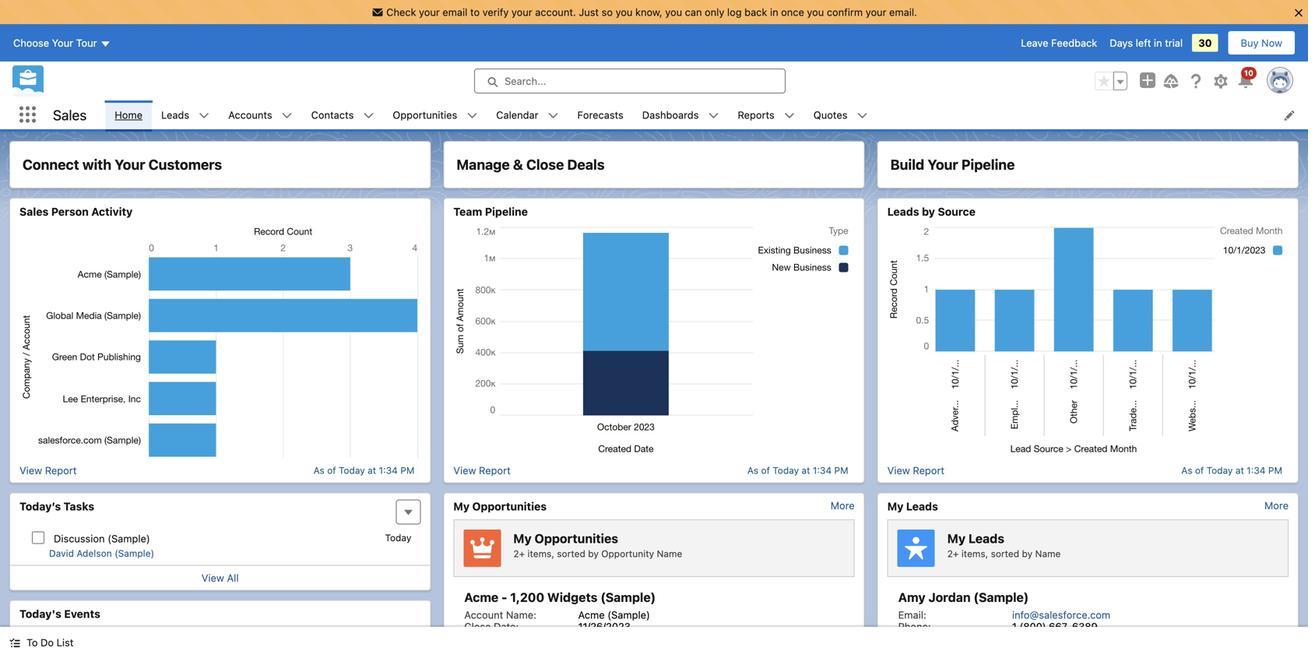 Task type: vqa. For each thing, say whether or not it's contained in the screenshot.
Comments text box
no



Task type: locate. For each thing, give the bounding box(es) containing it.
1 items, from the left
[[528, 549, 555, 560]]

you
[[616, 6, 633, 18], [666, 6, 683, 18], [808, 6, 825, 18]]

1 2+ from the left
[[514, 549, 525, 560]]

contacts list item
[[302, 101, 384, 129]]

0 horizontal spatial of
[[327, 465, 336, 476]]

jordan
[[929, 590, 971, 605]]

by left opportunity
[[588, 549, 599, 560]]

0 horizontal spatial pipeline
[[485, 205, 528, 218]]

email.
[[890, 6, 918, 18]]

text default image inside contacts list item
[[363, 110, 374, 121]]

choose
[[13, 37, 49, 49]]

report up my opportunities "link"
[[479, 465, 511, 476]]

2+ inside the my opportunities 2+ items, sorted by opportunity name
[[514, 549, 525, 560]]

1 vertical spatial in
[[1155, 37, 1163, 49]]

(sample) up 1
[[974, 590, 1029, 605]]

reports list item
[[729, 101, 805, 129]]

manage & close deals
[[457, 156, 605, 173]]

more link for manage & close deals
[[831, 500, 855, 511]]

sorted inside the my opportunities 2+ items, sorted by opportunity name
[[557, 549, 586, 560]]

1 (800) 667-6389
[[1013, 621, 1098, 633]]

2+ for &
[[514, 549, 525, 560]]

1 vertical spatial sales
[[19, 205, 49, 218]]

1 as from the left
[[314, 465, 325, 476]]

opportunity
[[602, 549, 655, 560]]

2 more from the left
[[1265, 500, 1289, 511]]

your right build
[[928, 156, 959, 173]]

2 text default image from the left
[[548, 110, 559, 121]]

your right with
[[115, 156, 145, 173]]

view up 'today's'
[[19, 465, 42, 476]]

sorted
[[557, 549, 586, 560], [991, 549, 1020, 560]]

1 view report link from the left
[[19, 465, 77, 476]]

4 text default image from the left
[[857, 110, 868, 121]]

1:​34 for customers
[[379, 465, 398, 476]]

sorted for close
[[557, 549, 586, 560]]

manage
[[457, 156, 510, 173]]

pm
[[401, 465, 415, 476], [835, 465, 849, 476], [1269, 465, 1283, 476]]

now
[[1262, 37, 1283, 49]]

quotes link
[[805, 101, 857, 129]]

text default image right accounts
[[282, 110, 293, 121]]

2 of from the left
[[762, 465, 771, 476]]

sales up connect
[[53, 107, 87, 123]]

group
[[1095, 72, 1128, 90]]

0 horizontal spatial 1:​34
[[379, 465, 398, 476]]

today's
[[19, 608, 61, 621]]

text default image for accounts
[[282, 110, 293, 121]]

text default image right quotes
[[857, 110, 868, 121]]

tasks
[[64, 500, 94, 513]]

2 view report from the left
[[454, 465, 511, 476]]

1 horizontal spatial in
[[1155, 37, 1163, 49]]

1 horizontal spatial sorted
[[991, 549, 1020, 560]]

1 you from the left
[[616, 6, 633, 18]]

2+ inside the my leads 2+ items, sorted by name
[[948, 549, 959, 560]]

my inside "link"
[[454, 500, 470, 513]]

in
[[771, 6, 779, 18], [1155, 37, 1163, 49]]

text default image
[[199, 110, 210, 121], [548, 110, 559, 121], [709, 110, 719, 121], [857, 110, 868, 121]]

0 horizontal spatial your
[[419, 6, 440, 18]]

contacts link
[[302, 101, 363, 129]]

acme up account
[[465, 590, 499, 605]]

acme
[[465, 590, 499, 605], [579, 609, 605, 621]]

3 view report link from the left
[[888, 465, 945, 476]]

dashboards link
[[633, 101, 709, 129]]

3 your from the left
[[866, 6, 887, 18]]

2 sorted from the left
[[991, 549, 1020, 560]]

sales left person
[[19, 205, 49, 218]]

1 more link from the left
[[831, 500, 855, 511]]

text default image right contacts on the top of the page
[[363, 110, 374, 121]]

1:​34
[[379, 465, 398, 476], [813, 465, 832, 476], [1247, 465, 1266, 476]]

in right back
[[771, 6, 779, 18]]

items, inside the my opportunities 2+ items, sorted by opportunity name
[[528, 549, 555, 560]]

(sample) up acme (sample)
[[601, 590, 656, 605]]

close date:
[[465, 621, 519, 633]]

2 pm from the left
[[835, 465, 849, 476]]

by
[[923, 205, 936, 218], [588, 549, 599, 560], [1023, 549, 1033, 560]]

close right &
[[527, 156, 564, 173]]

10 button
[[1237, 67, 1257, 90]]

items, up the 'amy jordan (sample)'
[[962, 549, 989, 560]]

text default image left calendar
[[467, 110, 478, 121]]

view report for deals
[[454, 465, 511, 476]]

2 view report link from the left
[[454, 465, 511, 476]]

1 horizontal spatial view report
[[454, 465, 511, 476]]

text default image
[[282, 110, 293, 121], [363, 110, 374, 121], [467, 110, 478, 121], [784, 110, 795, 121], [9, 638, 20, 649]]

discussion
[[54, 533, 105, 545]]

by up info@salesforce.com link
[[1023, 549, 1033, 560]]

1 horizontal spatial more
[[1265, 500, 1289, 511]]

1 horizontal spatial by
[[923, 205, 936, 218]]

check your email to verify your account. just so you know, you can only log back in once you confirm your email.
[[387, 6, 918, 18]]

1 horizontal spatial you
[[666, 6, 683, 18]]

leave feedback
[[1022, 37, 1098, 49]]

2 horizontal spatial view report
[[888, 465, 945, 476]]

my
[[454, 500, 470, 513], [888, 500, 904, 513], [514, 532, 532, 546], [948, 532, 966, 546]]

leads
[[161, 109, 189, 121], [888, 205, 920, 218], [907, 500, 939, 513], [969, 532, 1005, 546]]

1 text default image from the left
[[199, 110, 210, 121]]

text default image inside reports list item
[[784, 110, 795, 121]]

name up info@salesforce.com on the right
[[1036, 549, 1061, 560]]

items, for close
[[528, 549, 555, 560]]

1 vertical spatial acme
[[579, 609, 605, 621]]

0 horizontal spatial report
[[45, 465, 77, 476]]

0 horizontal spatial 2+
[[514, 549, 525, 560]]

your inside choose your tour dropdown button
[[52, 37, 73, 49]]

1 as of today at 1:​34 pm from the left
[[314, 465, 415, 476]]

3 you from the left
[[808, 6, 825, 18]]

0 vertical spatial opportunities
[[393, 109, 458, 121]]

2 horizontal spatial as
[[1182, 465, 1193, 476]]

your left "tour"
[[52, 37, 73, 49]]

1 horizontal spatial your
[[512, 6, 533, 18]]

events
[[64, 608, 100, 621]]

0 horizontal spatial sales
[[19, 205, 49, 218]]

text default image inside quotes list item
[[857, 110, 868, 121]]

1 name from the left
[[657, 549, 683, 560]]

1 horizontal spatial as
[[748, 465, 759, 476]]

all
[[227, 572, 239, 584]]

667-
[[1050, 621, 1073, 633]]

contacts
[[311, 109, 354, 121]]

1 vertical spatial pipeline
[[485, 205, 528, 218]]

1 horizontal spatial report
[[479, 465, 511, 476]]

2 name from the left
[[1036, 549, 1061, 560]]

0 horizontal spatial view report
[[19, 465, 77, 476]]

1 horizontal spatial close
[[527, 156, 564, 173]]

view report link up 'today's'
[[19, 465, 77, 476]]

0 horizontal spatial as
[[314, 465, 325, 476]]

text default image left reports
[[709, 110, 719, 121]]

forecasts
[[578, 109, 624, 121]]

at
[[368, 465, 376, 476], [802, 465, 811, 476], [1236, 465, 1245, 476]]

0 horizontal spatial at
[[368, 465, 376, 476]]

only
[[705, 6, 725, 18]]

name right opportunity
[[657, 549, 683, 560]]

0 horizontal spatial by
[[588, 549, 599, 560]]

1 horizontal spatial at
[[802, 465, 811, 476]]

text default image inside 'accounts' list item
[[282, 110, 293, 121]]

2 you from the left
[[666, 6, 683, 18]]

0 vertical spatial close
[[527, 156, 564, 173]]

you left can
[[666, 6, 683, 18]]

today for connect with your customers
[[339, 465, 365, 476]]

of for customers
[[327, 465, 336, 476]]

1 1:​34 from the left
[[379, 465, 398, 476]]

1 horizontal spatial name
[[1036, 549, 1061, 560]]

by inside the my opportunities 2+ items, sorted by opportunity name
[[588, 549, 599, 560]]

0 horizontal spatial view report link
[[19, 465, 77, 476]]

team
[[454, 205, 483, 218]]

text default image inside leads list item
[[199, 110, 210, 121]]

deals
[[568, 156, 605, 173]]

once
[[782, 6, 805, 18]]

0 horizontal spatial your
[[52, 37, 73, 49]]

2 2+ from the left
[[948, 549, 959, 560]]

leads by source
[[888, 205, 976, 218]]

&
[[513, 156, 523, 173]]

pipeline right team
[[485, 205, 528, 218]]

home
[[115, 109, 143, 121]]

1 horizontal spatial more link
[[1265, 500, 1289, 511]]

text default image right reports
[[784, 110, 795, 121]]

as of today at 1:​34 pm
[[314, 465, 415, 476], [748, 465, 849, 476], [1182, 465, 1283, 476]]

quotes list item
[[805, 101, 878, 129]]

text default image for dashboards
[[709, 110, 719, 121]]

2+
[[514, 549, 525, 560], [948, 549, 959, 560]]

text default image for quotes
[[857, 110, 868, 121]]

1 view report from the left
[[19, 465, 77, 476]]

my inside the my opportunities 2+ items, sorted by opportunity name
[[514, 532, 532, 546]]

3 pm from the left
[[1269, 465, 1283, 476]]

view for build your pipeline
[[888, 465, 911, 476]]

2 vertical spatial opportunities
[[535, 532, 619, 546]]

2 horizontal spatial view report link
[[888, 465, 945, 476]]

leads inside the my leads 2+ items, sorted by name
[[969, 532, 1005, 546]]

in right left
[[1155, 37, 1163, 49]]

pipeline up source
[[962, 156, 1015, 173]]

by inside the my leads 2+ items, sorted by name
[[1023, 549, 1033, 560]]

2 as from the left
[[748, 465, 759, 476]]

2 horizontal spatial at
[[1236, 465, 1245, 476]]

1 horizontal spatial items,
[[962, 549, 989, 560]]

dashboards list item
[[633, 101, 729, 129]]

your left email
[[419, 6, 440, 18]]

close
[[527, 156, 564, 173], [465, 621, 491, 633]]

view up my opportunities "link"
[[454, 465, 476, 476]]

my inside the my leads 2+ items, sorted by name
[[948, 532, 966, 546]]

text default image right calendar
[[548, 110, 559, 121]]

name
[[657, 549, 683, 560], [1036, 549, 1061, 560]]

0 vertical spatial acme
[[465, 590, 499, 605]]

2 report from the left
[[479, 465, 511, 476]]

opportunities inside the my opportunities 2+ items, sorted by opportunity name
[[535, 532, 619, 546]]

2+ up 1,200
[[514, 549, 525, 560]]

view report for customers
[[19, 465, 77, 476]]

0 horizontal spatial pm
[[401, 465, 415, 476]]

2 items, from the left
[[962, 549, 989, 560]]

to do list
[[26, 637, 74, 649]]

0 horizontal spatial more link
[[831, 500, 855, 511]]

1 horizontal spatial view report link
[[454, 465, 511, 476]]

2 horizontal spatial pm
[[1269, 465, 1283, 476]]

view
[[19, 465, 42, 476], [454, 465, 476, 476], [888, 465, 911, 476], [202, 572, 224, 584]]

1 pm from the left
[[401, 465, 415, 476]]

text default image inside dashboards list item
[[709, 110, 719, 121]]

my for my opportunities 2+ items, sorted by opportunity name
[[514, 532, 532, 546]]

(sample) down discussion (sample) "link"
[[115, 548, 154, 559]]

2 horizontal spatial 1:​34
[[1247, 465, 1266, 476]]

1 horizontal spatial 1:​34
[[813, 465, 832, 476]]

view report up 'today's'
[[19, 465, 77, 476]]

1 vertical spatial opportunities
[[473, 500, 547, 513]]

search...
[[505, 75, 547, 87]]

view report link up the my leads
[[888, 465, 945, 476]]

to
[[26, 637, 38, 649]]

trial
[[1166, 37, 1184, 49]]

1 at from the left
[[368, 465, 376, 476]]

2 1:​34 from the left
[[813, 465, 832, 476]]

view up the my leads
[[888, 465, 911, 476]]

2 horizontal spatial report
[[913, 465, 945, 476]]

today
[[339, 465, 365, 476], [773, 465, 799, 476], [1207, 465, 1234, 476], [385, 533, 412, 543]]

(sample)
[[108, 533, 150, 545], [115, 548, 154, 559], [601, 590, 656, 605], [974, 590, 1029, 605], [608, 609, 651, 621]]

3 text default image from the left
[[709, 110, 719, 121]]

1 horizontal spatial acme
[[579, 609, 605, 621]]

2+ up jordan
[[948, 549, 959, 560]]

your right the verify
[[512, 6, 533, 18]]

3 at from the left
[[1236, 465, 1245, 476]]

you right "once"
[[808, 6, 825, 18]]

text default image for leads
[[199, 110, 210, 121]]

0 vertical spatial sales
[[53, 107, 87, 123]]

2 horizontal spatial as of today at 1:​34 pm
[[1182, 465, 1283, 476]]

feedback
[[1052, 37, 1098, 49]]

of for deals
[[762, 465, 771, 476]]

view report
[[19, 465, 77, 476], [454, 465, 511, 476], [888, 465, 945, 476]]

2 horizontal spatial your
[[866, 6, 887, 18]]

2 horizontal spatial by
[[1023, 549, 1033, 560]]

text default image left the 'to'
[[9, 638, 20, 649]]

sorted inside the my leads 2+ items, sorted by name
[[991, 549, 1020, 560]]

pm for customers
[[401, 465, 415, 476]]

accounts list item
[[219, 101, 302, 129]]

0 horizontal spatial name
[[657, 549, 683, 560]]

david adelson (sample) link
[[49, 548, 154, 560]]

2 as of today at 1:​34 pm from the left
[[748, 465, 849, 476]]

2 more link from the left
[[1265, 500, 1289, 511]]

leave
[[1022, 37, 1049, 49]]

text default image for calendar
[[548, 110, 559, 121]]

0 horizontal spatial as of today at 1:​34 pm
[[314, 465, 415, 476]]

calendar
[[497, 109, 539, 121]]

text default image for opportunities
[[467, 110, 478, 121]]

do
[[41, 637, 54, 649]]

1 report from the left
[[45, 465, 77, 476]]

report
[[45, 465, 77, 476], [479, 465, 511, 476], [913, 465, 945, 476]]

2 horizontal spatial your
[[928, 156, 959, 173]]

0 vertical spatial in
[[771, 6, 779, 18]]

more link for build your pipeline
[[1265, 500, 1289, 511]]

as of today at 1:​34 pm for customers
[[314, 465, 415, 476]]

3 1:​34 from the left
[[1247, 465, 1266, 476]]

0 horizontal spatial more
[[831, 500, 855, 511]]

text default image for reports
[[784, 110, 795, 121]]

your left email.
[[866, 6, 887, 18]]

text default image inside calendar "list item"
[[548, 110, 559, 121]]

1:​34 for deals
[[813, 465, 832, 476]]

view report link for deals
[[454, 465, 511, 476]]

view left all
[[202, 572, 224, 584]]

my leads 2+ items, sorted by name
[[948, 532, 1061, 560]]

report up the my leads
[[913, 465, 945, 476]]

0 horizontal spatial items,
[[528, 549, 555, 560]]

2 horizontal spatial you
[[808, 6, 825, 18]]

log
[[728, 6, 742, 18]]

sorted up widgets
[[557, 549, 586, 560]]

2 at from the left
[[802, 465, 811, 476]]

1 horizontal spatial pm
[[835, 465, 849, 476]]

1 horizontal spatial sales
[[53, 107, 87, 123]]

3 as of today at 1:​34 pm from the left
[[1182, 465, 1283, 476]]

0 horizontal spatial sorted
[[557, 549, 586, 560]]

text default image left accounts link
[[199, 110, 210, 121]]

close left date:
[[465, 621, 491, 633]]

opportunities inside my opportunities "link"
[[473, 500, 547, 513]]

acme for acme (sample)
[[579, 609, 605, 621]]

1 vertical spatial close
[[465, 621, 491, 633]]

my for my opportunities
[[454, 500, 470, 513]]

1 horizontal spatial of
[[762, 465, 771, 476]]

2 horizontal spatial of
[[1196, 465, 1205, 476]]

0 horizontal spatial you
[[616, 6, 633, 18]]

sorted up the 'amy jordan (sample)'
[[991, 549, 1020, 560]]

1 of from the left
[[327, 465, 336, 476]]

0 horizontal spatial close
[[465, 621, 491, 633]]

discussion (sample) david adelson (sample)
[[49, 533, 154, 559]]

opportunities for my opportunities
[[473, 500, 547, 513]]

list
[[105, 101, 1309, 129]]

view report up the my leads
[[888, 465, 945, 476]]

1 horizontal spatial your
[[115, 156, 145, 173]]

0 horizontal spatial acme
[[465, 590, 499, 605]]

1 more from the left
[[831, 500, 855, 511]]

by left source
[[923, 205, 936, 218]]

verify
[[483, 6, 509, 18]]

more for manage & close deals
[[831, 500, 855, 511]]

report up today's tasks
[[45, 465, 77, 476]]

items, up 1,200
[[528, 549, 555, 560]]

acme - 1,200 widgets (sample)
[[465, 590, 656, 605]]

1 sorted from the left
[[557, 549, 586, 560]]

0 vertical spatial pipeline
[[962, 156, 1015, 173]]

view report link up my opportunities "link"
[[454, 465, 511, 476]]

customers
[[149, 156, 222, 173]]

1 horizontal spatial 2+
[[948, 549, 959, 560]]

with
[[82, 156, 111, 173]]

at for deals
[[802, 465, 811, 476]]

you right so
[[616, 6, 633, 18]]

view report up my opportunities "link"
[[454, 465, 511, 476]]

sorted for pipeline
[[991, 549, 1020, 560]]

text default image inside opportunities list item
[[467, 110, 478, 121]]

items, inside the my leads 2+ items, sorted by name
[[962, 549, 989, 560]]

sales for sales
[[53, 107, 87, 123]]

1 horizontal spatial as of today at 1:​34 pm
[[748, 465, 849, 476]]

choose your tour button
[[12, 30, 112, 55]]

acme down widgets
[[579, 609, 605, 621]]



Task type: describe. For each thing, give the bounding box(es) containing it.
report for customers
[[45, 465, 77, 476]]

adelson
[[77, 548, 112, 559]]

my leads link
[[888, 500, 939, 513]]

2+ for your
[[948, 549, 959, 560]]

team pipeline
[[454, 205, 528, 218]]

account.
[[535, 6, 576, 18]]

info@salesforce.com link
[[1013, 609, 1111, 621]]

name inside the my opportunities 2+ items, sorted by opportunity name
[[657, 549, 683, 560]]

3 report from the left
[[913, 465, 945, 476]]

view all link
[[202, 572, 239, 584]]

by for build your pipeline
[[1023, 549, 1033, 560]]

build
[[891, 156, 925, 173]]

by for manage & close deals
[[588, 549, 599, 560]]

3 view report from the left
[[888, 465, 945, 476]]

buy now
[[1242, 37, 1283, 49]]

(800)
[[1020, 621, 1047, 633]]

my leads
[[888, 500, 939, 513]]

acme (sample)
[[579, 609, 651, 621]]

as of today at 1:​34 pm for deals
[[748, 465, 849, 476]]

check
[[387, 6, 416, 18]]

1 horizontal spatial pipeline
[[962, 156, 1015, 173]]

pm for deals
[[835, 465, 849, 476]]

buy now button
[[1228, 30, 1296, 55]]

report for deals
[[479, 465, 511, 476]]

text default image inside to do list button
[[9, 638, 20, 649]]

email:
[[899, 609, 927, 621]]

account name:
[[465, 609, 537, 621]]

sales for sales person activity
[[19, 205, 49, 218]]

today for build your pipeline
[[1207, 465, 1234, 476]]

view report link for customers
[[19, 465, 77, 476]]

show more my leads records element
[[1265, 500, 1289, 511]]

dashboards
[[643, 109, 699, 121]]

leave feedback link
[[1022, 37, 1098, 49]]

days
[[1110, 37, 1134, 49]]

my opportunities link
[[454, 500, 547, 513]]

confirm
[[827, 6, 863, 18]]

today for manage & close deals
[[773, 465, 799, 476]]

more for build your pipeline
[[1265, 500, 1289, 511]]

opportunities inside opportunities "link"
[[393, 109, 458, 121]]

discussion (sample) link
[[54, 533, 150, 545]]

connect with your customers
[[23, 156, 222, 173]]

sales person activity
[[19, 205, 133, 218]]

home link
[[105, 101, 152, 129]]

at for customers
[[368, 465, 376, 476]]

opportunities for my opportunities 2+ items, sorted by opportunity name
[[535, 532, 619, 546]]

quotes
[[814, 109, 848, 121]]

today's tasks
[[19, 500, 94, 513]]

your for build
[[928, 156, 959, 173]]

email
[[443, 6, 468, 18]]

so
[[602, 6, 613, 18]]

view for manage & close deals
[[454, 465, 476, 476]]

0 horizontal spatial in
[[771, 6, 779, 18]]

leads link
[[152, 101, 199, 129]]

info@salesforce.com
[[1013, 609, 1111, 621]]

2 your from the left
[[512, 6, 533, 18]]

phone:
[[899, 621, 932, 633]]

name:
[[506, 609, 537, 621]]

my opportunities
[[454, 500, 547, 513]]

david
[[49, 548, 74, 559]]

widgets
[[548, 590, 598, 605]]

opportunities link
[[384, 101, 467, 129]]

my opportunities 2+ items, sorted by opportunity name
[[514, 532, 683, 560]]

text default image for contacts
[[363, 110, 374, 121]]

your for choose
[[52, 37, 73, 49]]

as for customers
[[314, 465, 325, 476]]

can
[[685, 6, 702, 18]]

6389
[[1073, 621, 1098, 633]]

accounts
[[228, 109, 272, 121]]

activity
[[91, 205, 133, 218]]

source
[[938, 205, 976, 218]]

know,
[[636, 6, 663, 18]]

1
[[1013, 621, 1017, 633]]

reports
[[738, 109, 775, 121]]

30
[[1199, 37, 1213, 49]]

view all
[[202, 572, 239, 584]]

choose your tour
[[13, 37, 97, 49]]

3 of from the left
[[1196, 465, 1205, 476]]

3 as from the left
[[1182, 465, 1193, 476]]

11/26/2023
[[579, 621, 631, 633]]

10
[[1245, 69, 1254, 78]]

search... button
[[474, 69, 786, 94]]

buy
[[1242, 37, 1259, 49]]

as for deals
[[748, 465, 759, 476]]

reports link
[[729, 101, 784, 129]]

build your pipeline
[[891, 156, 1015, 173]]

-
[[502, 590, 508, 605]]

calendar list item
[[487, 101, 568, 129]]

account
[[465, 609, 504, 621]]

amy jordan (sample)
[[899, 590, 1029, 605]]

my for my leads 2+ items, sorted by name
[[948, 532, 966, 546]]

today's events
[[19, 608, 100, 621]]

list containing home
[[105, 101, 1309, 129]]

to do list button
[[0, 627, 83, 658]]

left
[[1136, 37, 1152, 49]]

items, for pipeline
[[962, 549, 989, 560]]

name inside the my leads 2+ items, sorted by name
[[1036, 549, 1061, 560]]

view for connect with your customers
[[19, 465, 42, 476]]

back
[[745, 6, 768, 18]]

opportunities list item
[[384, 101, 487, 129]]

(sample) down opportunity
[[608, 609, 651, 621]]

tour
[[76, 37, 97, 49]]

leads inside list item
[[161, 109, 189, 121]]

1 your from the left
[[419, 6, 440, 18]]

amy
[[899, 590, 926, 605]]

today's
[[19, 500, 61, 513]]

acme for acme - 1,200 widgets (sample)
[[465, 590, 499, 605]]

(sample) up "david adelson (sample)" link at the bottom of the page
[[108, 533, 150, 545]]

date:
[[494, 621, 519, 633]]

my for my leads
[[888, 500, 904, 513]]

show more my opportunities records element
[[831, 500, 855, 511]]

list
[[57, 637, 74, 649]]

leads list item
[[152, 101, 219, 129]]

forecasts link
[[568, 101, 633, 129]]

person
[[51, 205, 89, 218]]

connect
[[23, 156, 79, 173]]



